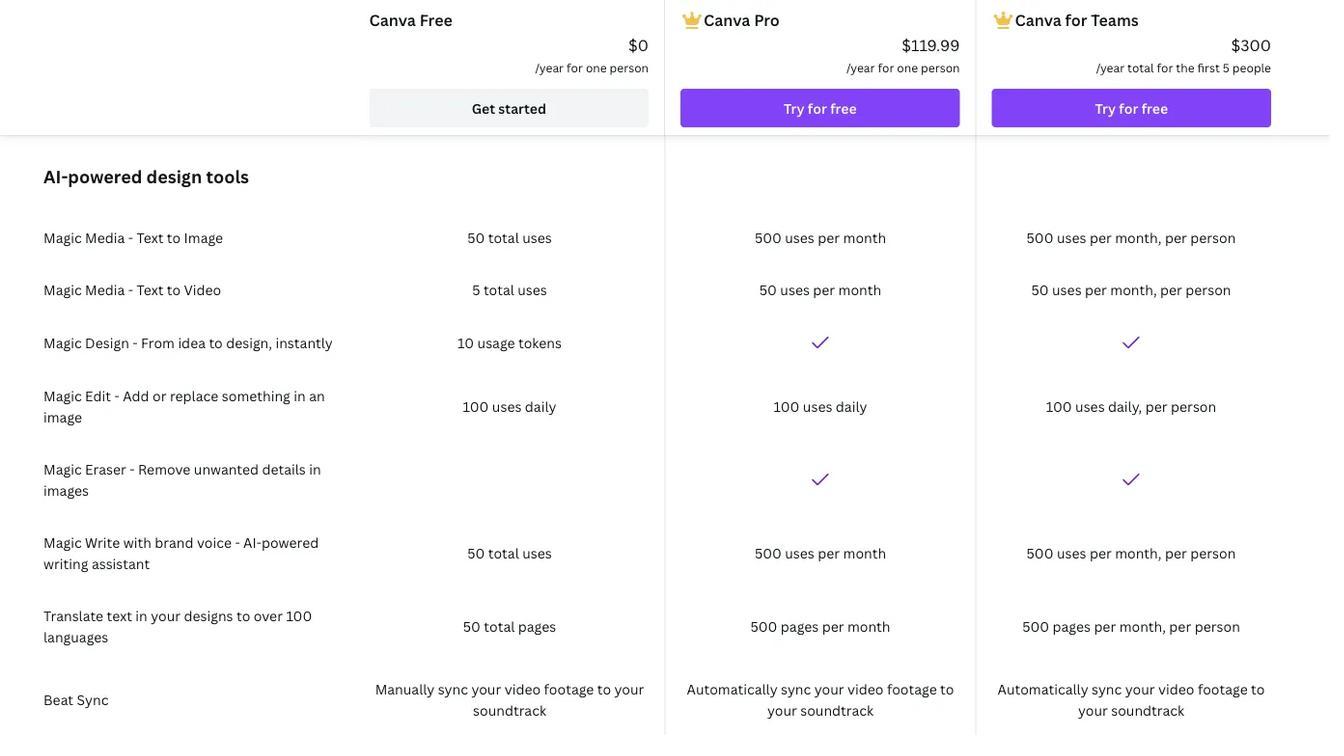 Task type: locate. For each thing, give the bounding box(es) containing it.
video inside manually sync your video footage to your soundtrack
[[505, 680, 541, 699]]

0 horizontal spatial automatically sync your video footage to your soundtrack
[[687, 680, 955, 720]]

1 try for free button from the left
[[681, 89, 960, 127]]

magic for magic eraser - remove unwanted details in images
[[43, 460, 82, 479]]

canva left free
[[369, 10, 416, 30]]

- for details
[[130, 460, 135, 479]]

powered up magic media - text to image
[[68, 165, 142, 188]]

in
[[294, 387, 306, 405], [309, 460, 321, 479], [136, 607, 148, 625]]

10
[[458, 334, 474, 352]]

tokens
[[519, 334, 562, 352]]

50 uses per month, per person
[[1032, 281, 1232, 299]]

0 vertical spatial powered
[[68, 165, 142, 188]]

500 uses per month, per person up 500 pages per month, per person
[[1027, 544, 1237, 563]]

0 horizontal spatial footage
[[544, 680, 594, 699]]

magic for magic design - from idea to design, instantly
[[43, 334, 82, 352]]

50 for magic media - text to image
[[468, 228, 485, 247]]

pages
[[518, 618, 556, 636], [781, 618, 819, 636], [1053, 618, 1091, 636]]

1 video from the left
[[505, 680, 541, 699]]

to
[[167, 228, 181, 247], [167, 281, 181, 299], [209, 334, 223, 352], [237, 607, 250, 625], [598, 680, 611, 699], [941, 680, 955, 699], [1252, 680, 1266, 699]]

/year for $0
[[536, 59, 564, 75]]

canva left pro in the top of the page
[[704, 10, 751, 30]]

50 total uses for magic media - text to image
[[468, 228, 552, 247]]

total up usage
[[484, 281, 515, 299]]

0 vertical spatial ai-
[[43, 165, 68, 188]]

50 uses per month
[[760, 281, 882, 299]]

total left the
[[1128, 59, 1155, 75]]

1 one from the left
[[586, 59, 607, 75]]

0 vertical spatial 500 uses per month, per person
[[1027, 228, 1237, 247]]

month for magic media - text to video
[[839, 281, 882, 299]]

remove
[[138, 460, 191, 479]]

video down 500 pages per month
[[848, 680, 884, 699]]

2 vertical spatial in
[[136, 607, 148, 625]]

instantly
[[276, 334, 333, 352]]

1 vertical spatial 500 uses per month, per person
[[1027, 544, 1237, 563]]

$300 /year total for the first 5 people
[[1097, 35, 1272, 75]]

1 horizontal spatial try for free button
[[992, 89, 1272, 127]]

1 horizontal spatial pages
[[781, 618, 819, 636]]

one down $119.99
[[898, 59, 919, 75]]

one up get started button
[[586, 59, 607, 75]]

video
[[505, 680, 541, 699], [848, 680, 884, 699], [1159, 680, 1195, 699]]

magic up magic media - text to video
[[43, 228, 82, 247]]

the
[[1177, 59, 1195, 75]]

soundtrack
[[473, 702, 547, 720], [801, 702, 874, 720], [1112, 702, 1185, 720]]

free down the $300 /year total for the first 5 people
[[1142, 99, 1169, 117]]

magic up writing
[[43, 534, 82, 552]]

- down magic media - text to image
[[128, 281, 133, 299]]

2 50 total uses from the top
[[468, 544, 552, 563]]

text
[[137, 228, 164, 247], [137, 281, 164, 299]]

50 total uses for magic write with brand voice - ai-powered writing assistant
[[468, 544, 552, 563]]

1 vertical spatial powered
[[262, 534, 319, 552]]

2 text from the top
[[137, 281, 164, 299]]

translate
[[43, 607, 103, 625]]

0 vertical spatial 50 total uses
[[468, 228, 552, 247]]

0 horizontal spatial /year
[[536, 59, 564, 75]]

1 try for free from the left
[[784, 99, 857, 117]]

1 magic from the top
[[43, 228, 82, 247]]

0 horizontal spatial in
[[136, 607, 148, 625]]

1 /year from the left
[[536, 59, 564, 75]]

manually
[[375, 680, 435, 699]]

50 total uses up the 5 total uses
[[468, 228, 552, 247]]

2 try from the left
[[1096, 99, 1116, 117]]

2 500 uses per month from the top
[[755, 544, 887, 563]]

10 usage tokens
[[458, 334, 562, 352]]

media for magic media - text to image
[[85, 228, 125, 247]]

- right edit
[[114, 387, 120, 405]]

1 horizontal spatial video
[[848, 680, 884, 699]]

5
[[1224, 59, 1230, 75], [472, 281, 480, 299]]

teams
[[1092, 10, 1139, 30]]

- for video
[[128, 281, 133, 299]]

soundtrack down 500 pages per month, per person
[[1112, 702, 1185, 720]]

/year inside the $300 /year total for the first 5 people
[[1097, 59, 1125, 75]]

1 media from the top
[[85, 228, 125, 247]]

1 vertical spatial text
[[137, 281, 164, 299]]

canva for canva pro
[[704, 10, 751, 30]]

canva for teams
[[1016, 10, 1139, 30]]

write
[[85, 534, 120, 552]]

- right voice
[[235, 534, 240, 552]]

month,
[[1116, 228, 1162, 247], [1111, 281, 1158, 299], [1116, 544, 1162, 563], [1120, 618, 1167, 636]]

- right eraser on the bottom of page
[[130, 460, 135, 479]]

an
[[309, 387, 325, 405]]

try
[[784, 99, 805, 117], [1096, 99, 1116, 117]]

1 horizontal spatial automatically
[[998, 680, 1089, 699]]

1 horizontal spatial soundtrack
[[801, 702, 874, 720]]

$0 /year for one person
[[536, 35, 649, 75]]

daily
[[525, 397, 557, 416], [836, 397, 868, 416]]

2 media from the top
[[85, 281, 125, 299]]

for inside the $300 /year total for the first 5 people
[[1157, 59, 1174, 75]]

something
[[222, 387, 291, 405]]

2 one from the left
[[898, 59, 919, 75]]

to inside manually sync your video footage to your soundtrack
[[598, 680, 611, 699]]

5 right the first
[[1224, 59, 1230, 75]]

languages
[[43, 628, 108, 647]]

1 horizontal spatial powered
[[262, 534, 319, 552]]

sync
[[438, 680, 468, 699], [781, 680, 812, 699], [1092, 680, 1123, 699]]

automatically sync your video footage to your soundtrack down 500 pages per month
[[687, 680, 955, 720]]

canva for canva free
[[369, 10, 416, 30]]

in right details
[[309, 460, 321, 479]]

/year
[[536, 59, 564, 75], [847, 59, 876, 75], [1097, 59, 1125, 75]]

- inside magic edit - add or replace something in an image
[[114, 387, 120, 405]]

one inside the $119.99 /year for one person
[[898, 59, 919, 75]]

month for magic media - text to image
[[844, 228, 887, 247]]

0 vertical spatial 5
[[1224, 59, 1230, 75]]

daily,
[[1109, 397, 1143, 416]]

3 pages from the left
[[1053, 618, 1091, 636]]

magic for magic edit - add or replace something in an image
[[43, 387, 82, 405]]

4 magic from the top
[[43, 387, 82, 405]]

total up 50 total pages
[[488, 544, 519, 563]]

1 vertical spatial 500 uses per month
[[755, 544, 887, 563]]

2 sync from the left
[[781, 680, 812, 699]]

50 total uses up 50 total pages
[[468, 544, 552, 563]]

1 horizontal spatial daily
[[836, 397, 868, 416]]

1 50 total uses from the top
[[468, 228, 552, 247]]

total
[[1128, 59, 1155, 75], [488, 228, 519, 247], [484, 281, 515, 299], [488, 544, 519, 563], [484, 618, 515, 636]]

magic inside magic write with brand voice - ai-powered writing assistant
[[43, 534, 82, 552]]

0 horizontal spatial automatically
[[687, 680, 778, 699]]

pages for 500 pages per month
[[781, 618, 819, 636]]

0 horizontal spatial try for free button
[[681, 89, 960, 127]]

designs
[[184, 607, 233, 625]]

3 magic from the top
[[43, 334, 82, 352]]

0 horizontal spatial one
[[586, 59, 607, 75]]

500 uses per month for magic media - text to image
[[755, 228, 887, 247]]

soundtrack down 500 pages per month
[[801, 702, 874, 720]]

0 vertical spatial 500 uses per month
[[755, 228, 887, 247]]

powered
[[68, 165, 142, 188], [262, 534, 319, 552]]

try for free for canva pro
[[784, 99, 857, 117]]

to inside translate text in your designs to over 100 languages
[[237, 607, 250, 625]]

- inside magic eraser - remove unwanted details in images
[[130, 460, 135, 479]]

1 vertical spatial 5
[[472, 281, 480, 299]]

magic left design
[[43, 334, 82, 352]]

1 try from the left
[[784, 99, 805, 117]]

magic down magic media - text to image
[[43, 281, 82, 299]]

2 horizontal spatial /year
[[1097, 59, 1125, 75]]

sync right manually
[[438, 680, 468, 699]]

manually sync your video footage to your soundtrack
[[375, 680, 645, 720]]

3 sync from the left
[[1092, 680, 1123, 699]]

total for magic media - text to image
[[488, 228, 519, 247]]

1 horizontal spatial footage
[[887, 680, 937, 699]]

video
[[184, 281, 221, 299]]

500 uses per month, per person for magic media - text to image
[[1027, 228, 1237, 247]]

magic media - text to video
[[43, 281, 221, 299]]

2 horizontal spatial soundtrack
[[1112, 702, 1185, 720]]

500 uses per month up 500 pages per month
[[755, 544, 887, 563]]

2 free from the left
[[1142, 99, 1169, 117]]

unwanted
[[194, 460, 259, 479]]

3 canva from the left
[[1016, 10, 1062, 30]]

/year for $119.99
[[847, 59, 876, 75]]

magic up image
[[43, 387, 82, 405]]

soundtrack down 50 total pages
[[473, 702, 547, 720]]

over
[[254, 607, 283, 625]]

500
[[755, 228, 782, 247], [1027, 228, 1054, 247], [755, 544, 782, 563], [1027, 544, 1054, 563], [751, 618, 778, 636], [1023, 618, 1050, 636]]

1 horizontal spatial canva
[[704, 10, 751, 30]]

2 horizontal spatial in
[[309, 460, 321, 479]]

canva free
[[369, 10, 453, 30]]

1 footage from the left
[[544, 680, 594, 699]]

free
[[831, 99, 857, 117], [1142, 99, 1169, 117]]

video down 50 total pages
[[505, 680, 541, 699]]

canva pro
[[704, 10, 780, 30]]

0 vertical spatial media
[[85, 228, 125, 247]]

500 uses per month, per person up 50 uses per month, per person at top
[[1027, 228, 1237, 247]]

1 horizontal spatial sync
[[781, 680, 812, 699]]

500 uses per month for magic write with brand voice - ai-powered writing assistant
[[755, 544, 887, 563]]

2 automatically from the left
[[998, 680, 1089, 699]]

1 daily from the left
[[525, 397, 557, 416]]

canva
[[369, 10, 416, 30], [704, 10, 751, 30], [1016, 10, 1062, 30]]

automatically sync your video footage to your soundtrack
[[687, 680, 955, 720], [998, 680, 1266, 720]]

total up manually sync your video footage to your soundtrack
[[484, 618, 515, 636]]

2 magic from the top
[[43, 281, 82, 299]]

5 inside the $300 /year total for the first 5 people
[[1224, 59, 1230, 75]]

500 uses per month up the 50 uses per month
[[755, 228, 887, 247]]

in left an
[[294, 387, 306, 405]]

magic inside magic eraser - remove unwanted details in images
[[43, 460, 82, 479]]

in right text
[[136, 607, 148, 625]]

video down 500 pages per month, per person
[[1159, 680, 1195, 699]]

total up the 5 total uses
[[488, 228, 519, 247]]

text left video
[[137, 281, 164, 299]]

or
[[153, 387, 167, 405]]

for inside the $119.99 /year for one person
[[878, 59, 895, 75]]

/year inside the $119.99 /year for one person
[[847, 59, 876, 75]]

50 total uses
[[468, 228, 552, 247], [468, 544, 552, 563]]

1 100 uses daily from the left
[[463, 397, 557, 416]]

media up magic media - text to video
[[85, 228, 125, 247]]

1 horizontal spatial 100 uses daily
[[774, 397, 868, 416]]

3 footage from the left
[[1198, 680, 1248, 699]]

0 horizontal spatial 5
[[472, 281, 480, 299]]

design
[[146, 165, 202, 188]]

500 uses per month
[[755, 228, 887, 247], [755, 544, 887, 563]]

try for for
[[1096, 99, 1116, 117]]

2 pages from the left
[[781, 618, 819, 636]]

try for free
[[784, 99, 857, 117], [1096, 99, 1169, 117]]

0 horizontal spatial try
[[784, 99, 805, 117]]

sync down 500 pages per month, per person
[[1092, 680, 1123, 699]]

1 horizontal spatial ai-
[[243, 534, 262, 552]]

image
[[43, 408, 82, 426]]

magic inside magic edit - add or replace something in an image
[[43, 387, 82, 405]]

1 horizontal spatial try
[[1096, 99, 1116, 117]]

powered down details
[[262, 534, 319, 552]]

1 horizontal spatial in
[[294, 387, 306, 405]]

1 vertical spatial media
[[85, 281, 125, 299]]

2 /year from the left
[[847, 59, 876, 75]]

voice
[[197, 534, 232, 552]]

try for free for canva for teams
[[1096, 99, 1169, 117]]

2 canva from the left
[[704, 10, 751, 30]]

-
[[128, 228, 133, 247], [128, 281, 133, 299], [133, 334, 138, 352], [114, 387, 120, 405], [130, 460, 135, 479], [235, 534, 240, 552]]

try for free button
[[681, 89, 960, 127], [992, 89, 1272, 127]]

2 horizontal spatial video
[[1159, 680, 1195, 699]]

- left from
[[133, 334, 138, 352]]

1 horizontal spatial free
[[1142, 99, 1169, 117]]

one inside $0 /year for one person
[[586, 59, 607, 75]]

sync
[[77, 691, 109, 709]]

5 total uses
[[472, 281, 547, 299]]

2 horizontal spatial canva
[[1016, 10, 1062, 30]]

assistant
[[92, 555, 150, 573]]

2 soundtrack from the left
[[801, 702, 874, 720]]

your
[[151, 607, 181, 625], [472, 680, 502, 699], [615, 680, 645, 699], [815, 680, 845, 699], [1126, 680, 1156, 699], [768, 702, 798, 720], [1079, 702, 1109, 720]]

2 100 uses daily from the left
[[774, 397, 868, 416]]

automatically
[[687, 680, 778, 699], [998, 680, 1089, 699]]

month
[[844, 228, 887, 247], [839, 281, 882, 299], [844, 544, 887, 563], [848, 618, 891, 636]]

50 for magic write with brand voice - ai-powered writing assistant
[[468, 544, 485, 563]]

free for $119.99
[[831, 99, 857, 117]]

1 horizontal spatial 5
[[1224, 59, 1230, 75]]

sync down 500 pages per month
[[781, 680, 812, 699]]

edit
[[85, 387, 111, 405]]

2 try for free button from the left
[[992, 89, 1272, 127]]

1 vertical spatial in
[[309, 460, 321, 479]]

1 500 uses per month, per person from the top
[[1027, 228, 1237, 247]]

magic eraser - remove unwanted details in images
[[43, 460, 321, 500]]

- up magic media - text to video
[[128, 228, 133, 247]]

0 horizontal spatial powered
[[68, 165, 142, 188]]

5 up 10
[[472, 281, 480, 299]]

0 horizontal spatial sync
[[438, 680, 468, 699]]

2 try for free from the left
[[1096, 99, 1169, 117]]

$300
[[1232, 35, 1272, 56]]

ai-
[[43, 165, 68, 188], [243, 534, 262, 552]]

- for image
[[128, 228, 133, 247]]

500 uses per month, per person
[[1027, 228, 1237, 247], [1027, 544, 1237, 563]]

5 magic from the top
[[43, 460, 82, 479]]

0 horizontal spatial daily
[[525, 397, 557, 416]]

2 horizontal spatial sync
[[1092, 680, 1123, 699]]

media for magic media - text to video
[[85, 281, 125, 299]]

magic up images
[[43, 460, 82, 479]]

1 horizontal spatial /year
[[847, 59, 876, 75]]

1 horizontal spatial automatically sync your video footage to your soundtrack
[[998, 680, 1266, 720]]

magic design - from idea to design, instantly
[[43, 334, 333, 352]]

media up design
[[85, 281, 125, 299]]

0 horizontal spatial pages
[[518, 618, 556, 636]]

1 vertical spatial ai-
[[243, 534, 262, 552]]

uses
[[523, 228, 552, 247], [785, 228, 815, 247], [1058, 228, 1087, 247], [518, 281, 547, 299], [781, 281, 810, 299], [1053, 281, 1082, 299], [492, 397, 522, 416], [803, 397, 833, 416], [1076, 397, 1105, 416], [523, 544, 552, 563], [785, 544, 815, 563], [1058, 544, 1087, 563]]

2 500 uses per month, per person from the top
[[1027, 544, 1237, 563]]

3 /year from the left
[[1097, 59, 1125, 75]]

0 horizontal spatial ai-
[[43, 165, 68, 188]]

media
[[85, 228, 125, 247], [85, 281, 125, 299]]

text left image
[[137, 228, 164, 247]]

1 sync from the left
[[438, 680, 468, 699]]

0 horizontal spatial soundtrack
[[473, 702, 547, 720]]

automatically sync your video footage to your soundtrack down 500 pages per month, per person
[[998, 680, 1266, 720]]

0 horizontal spatial try for free
[[784, 99, 857, 117]]

0 vertical spatial text
[[137, 228, 164, 247]]

1 horizontal spatial one
[[898, 59, 919, 75]]

1 horizontal spatial try for free
[[1096, 99, 1169, 117]]

0 horizontal spatial 100 uses daily
[[463, 397, 557, 416]]

total inside the $300 /year total for the first 5 people
[[1128, 59, 1155, 75]]

0 horizontal spatial video
[[505, 680, 541, 699]]

1 text from the top
[[137, 228, 164, 247]]

0 horizontal spatial free
[[831, 99, 857, 117]]

/year inside $0 /year for one person
[[536, 59, 564, 75]]

0 horizontal spatial canva
[[369, 10, 416, 30]]

month for translate text in your designs to over 100 languages
[[848, 618, 891, 636]]

footage
[[544, 680, 594, 699], [887, 680, 937, 699], [1198, 680, 1248, 699]]

0 vertical spatial in
[[294, 387, 306, 405]]

magic for magic write with brand voice - ai-powered writing assistant
[[43, 534, 82, 552]]

1 500 uses per month from the top
[[755, 228, 887, 247]]

one
[[586, 59, 607, 75], [898, 59, 919, 75]]

2 horizontal spatial pages
[[1053, 618, 1091, 636]]

2 horizontal spatial footage
[[1198, 680, 1248, 699]]

design,
[[226, 334, 272, 352]]

free down the $119.99 /year for one person
[[831, 99, 857, 117]]

1 automatically sync your video footage to your soundtrack from the left
[[687, 680, 955, 720]]

6 magic from the top
[[43, 534, 82, 552]]

idea
[[178, 334, 206, 352]]

- for to
[[133, 334, 138, 352]]

one for $0
[[586, 59, 607, 75]]

sync inside manually sync your video footage to your soundtrack
[[438, 680, 468, 699]]

1 soundtrack from the left
[[473, 702, 547, 720]]

free
[[420, 10, 453, 30]]

canva left teams
[[1016, 10, 1062, 30]]

1 free from the left
[[831, 99, 857, 117]]

1 canva from the left
[[369, 10, 416, 30]]

free for $300
[[1142, 99, 1169, 117]]

1 vertical spatial 50 total uses
[[468, 544, 552, 563]]

magic
[[43, 228, 82, 247], [43, 281, 82, 299], [43, 334, 82, 352], [43, 387, 82, 405], [43, 460, 82, 479], [43, 534, 82, 552]]



Task type: describe. For each thing, give the bounding box(es) containing it.
magic for magic media - text to video
[[43, 281, 82, 299]]

for inside $0 /year for one person
[[567, 59, 583, 75]]

images
[[43, 481, 89, 500]]

get started button
[[369, 89, 649, 127]]

500 pages per month, per person
[[1023, 618, 1241, 636]]

replace
[[170, 387, 219, 405]]

writing
[[43, 555, 88, 573]]

ai-powered design tools
[[43, 165, 249, 188]]

2 automatically sync your video footage to your soundtrack from the left
[[998, 680, 1266, 720]]

in inside magic edit - add or replace something in an image
[[294, 387, 306, 405]]

total for magic write with brand voice - ai-powered writing assistant
[[488, 544, 519, 563]]

text for video
[[137, 281, 164, 299]]

500 pages per month
[[751, 618, 891, 636]]

magic write with brand voice - ai-powered writing assistant
[[43, 534, 319, 573]]

3 video from the left
[[1159, 680, 1195, 699]]

try for free button for canva for teams
[[992, 89, 1272, 127]]

in inside translate text in your designs to over 100 languages
[[136, 607, 148, 625]]

$0
[[629, 35, 649, 56]]

pages for 500 pages per month, per person
[[1053, 618, 1091, 636]]

one for $119.99
[[898, 59, 919, 75]]

- inside magic write with brand voice - ai-powered writing assistant
[[235, 534, 240, 552]]

footage inside manually sync your video footage to your soundtrack
[[544, 680, 594, 699]]

magic media - text to image
[[43, 228, 223, 247]]

started
[[499, 99, 547, 117]]

500 uses per month, per person for magic write with brand voice - ai-powered writing assistant
[[1027, 544, 1237, 563]]

50 total pages
[[463, 618, 556, 636]]

2 video from the left
[[848, 680, 884, 699]]

design
[[85, 334, 129, 352]]

powered inside magic write with brand voice - ai-powered writing assistant
[[262, 534, 319, 552]]

person inside $0 /year for one person
[[610, 59, 649, 75]]

text
[[107, 607, 132, 625]]

magic edit - add or replace something in an image
[[43, 387, 325, 426]]

try for pro
[[784, 99, 805, 117]]

1 pages from the left
[[518, 618, 556, 636]]

soundtrack inside manually sync your video footage to your soundtrack
[[473, 702, 547, 720]]

translate text in your designs to over 100 languages
[[43, 607, 312, 647]]

text for image
[[137, 228, 164, 247]]

with
[[123, 534, 152, 552]]

eraser
[[85, 460, 126, 479]]

$119.99 /year for one person
[[847, 35, 960, 75]]

3 soundtrack from the left
[[1112, 702, 1185, 720]]

tools
[[206, 165, 249, 188]]

beat
[[43, 691, 74, 709]]

person inside the $119.99 /year for one person
[[921, 59, 960, 75]]

image
[[184, 228, 223, 247]]

1 automatically from the left
[[687, 680, 778, 699]]

add
[[123, 387, 149, 405]]

details
[[262, 460, 306, 479]]

/year for $300
[[1097, 59, 1125, 75]]

2 daily from the left
[[836, 397, 868, 416]]

100 inside translate text in your designs to over 100 languages
[[286, 607, 312, 625]]

from
[[141, 334, 175, 352]]

first
[[1198, 59, 1221, 75]]

100 uses daily, per person
[[1047, 397, 1217, 416]]

get started
[[472, 99, 547, 117]]

- for replace
[[114, 387, 120, 405]]

get
[[472, 99, 495, 117]]

canva for canva for teams
[[1016, 10, 1062, 30]]

month, for translate text in your designs to over 100 languages
[[1120, 618, 1167, 636]]

month, for magic media - text to video
[[1111, 281, 1158, 299]]

month, for magic write with brand voice - ai-powered writing assistant
[[1116, 544, 1162, 563]]

usage
[[478, 334, 515, 352]]

total for translate text in your designs to over 100 languages
[[484, 618, 515, 636]]

$119.99
[[902, 35, 960, 56]]

month for magic write with brand voice - ai-powered writing assistant
[[844, 544, 887, 563]]

beat sync
[[43, 691, 109, 709]]

in inside magic eraser - remove unwanted details in images
[[309, 460, 321, 479]]

people
[[1233, 59, 1272, 75]]

brand
[[155, 534, 194, 552]]

your inside translate text in your designs to over 100 languages
[[151, 607, 181, 625]]

try for free button for canva pro
[[681, 89, 960, 127]]

total for magic media - text to video
[[484, 281, 515, 299]]

month, for magic media - text to image
[[1116, 228, 1162, 247]]

50 for translate text in your designs to over 100 languages
[[463, 618, 481, 636]]

pro
[[754, 10, 780, 30]]

2 footage from the left
[[887, 680, 937, 699]]

ai- inside magic write with brand voice - ai-powered writing assistant
[[243, 534, 262, 552]]

magic for magic media - text to image
[[43, 228, 82, 247]]



Task type: vqa. For each thing, say whether or not it's contained in the screenshot.


